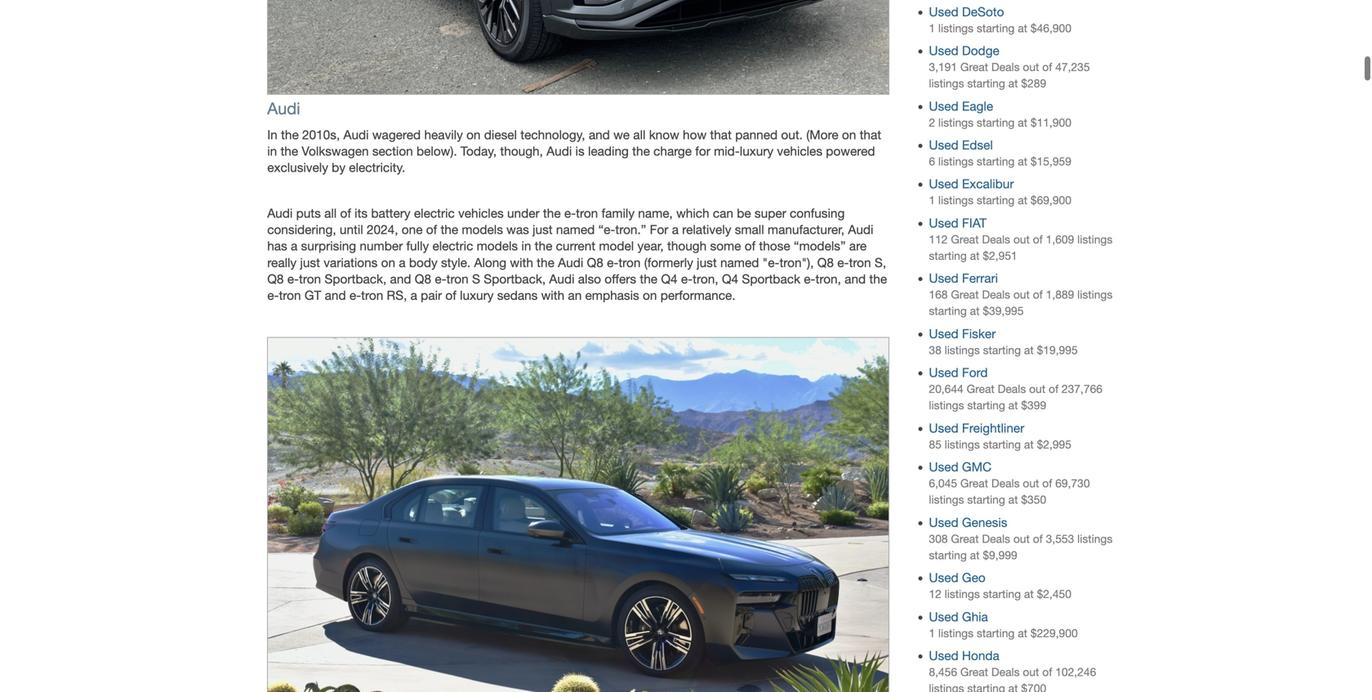 Task type: vqa. For each thing, say whether or not it's contained in the screenshot.
starting within the "Used Excalibur 1 listings starting at $69,900"
yes



Task type: describe. For each thing, give the bounding box(es) containing it.
the right in
[[281, 127, 299, 142]]

at inside used fisker 38 listings starting at $19,995
[[1024, 343, 1034, 357]]

model
[[599, 239, 634, 253]]

the up sedans
[[537, 255, 555, 270]]

1 horizontal spatial just
[[533, 222, 553, 237]]

the up the exclusively
[[281, 144, 298, 159]]

of left its
[[340, 206, 351, 221]]

$11,900
[[1031, 116, 1072, 129]]

2023 bmw i7 review lead in image
[[267, 337, 890, 692]]

on right emphasis
[[643, 288, 657, 303]]

eagle
[[962, 99, 994, 113]]

1 tron, from the left
[[693, 271, 719, 286]]

which
[[677, 206, 710, 221]]

ferrari
[[962, 271, 998, 286]]

can
[[713, 206, 734, 221]]

under
[[507, 206, 540, 221]]

fisker
[[962, 326, 996, 341]]

listings inside used desoto 1 listings starting at $46,900
[[939, 21, 974, 35]]

starting inside '20,644 great deals out of 237,766 listings starting at'
[[968, 399, 1006, 412]]

a left 'body'
[[399, 255, 406, 270]]

listings inside used fisker 38 listings starting at $19,995
[[945, 343, 980, 357]]

used geo 12 listings starting at $2,450
[[929, 570, 1072, 601]]

listings inside used freightliner 85 listings starting at $2,995
[[945, 438, 980, 451]]

tron."
[[616, 222, 647, 237]]

though,
[[500, 144, 543, 159]]

$19,995
[[1037, 343, 1078, 357]]

used for used dodge
[[929, 43, 959, 58]]

tron down style.
[[447, 271, 469, 286]]

used excalibur 1 listings starting at $69,900
[[929, 177, 1072, 207]]

2 that from the left
[[860, 127, 882, 142]]

$289
[[1022, 77, 1047, 90]]

used for used geo 12 listings starting at $2,450
[[929, 570, 959, 585]]

at inside used ghia 1 listings starting at $229,900
[[1018, 627, 1028, 640]]

out for dodge
[[1023, 60, 1040, 74]]

listings inside 3,191 great deals out of 47,235 listings starting at
[[929, 77, 964, 90]]

relatively
[[682, 222, 732, 237]]

along
[[474, 255, 507, 270]]

mid-
[[714, 144, 740, 159]]

year,
[[638, 239, 664, 253]]

used for used excalibur 1 listings starting at $69,900
[[929, 177, 959, 191]]

starting inside used fisker 38 listings starting at $19,995
[[983, 343, 1021, 357]]

on up powered
[[842, 127, 856, 142]]

starting inside used desoto 1 listings starting at $46,900
[[977, 21, 1015, 35]]

q8 down really
[[267, 271, 284, 286]]

used ghia 1 listings starting at $229,900
[[929, 609, 1078, 640]]

"e-
[[763, 255, 780, 270]]

heavily
[[424, 127, 463, 142]]

body
[[409, 255, 438, 270]]

(more
[[807, 127, 839, 142]]

fiat
[[962, 216, 987, 230]]

of inside 112 great deals out of 1,609 listings starting at
[[1033, 233, 1043, 246]]

starting inside used edsel 6 listings starting at $15,959
[[977, 155, 1015, 168]]

exclusively
[[267, 160, 328, 175]]

and right gt
[[325, 288, 346, 303]]

starting inside used geo 12 listings starting at $2,450
[[983, 588, 1021, 601]]

used genesis
[[929, 515, 1008, 530]]

number
[[360, 239, 403, 253]]

the up style.
[[441, 222, 458, 237]]

vehicles inside audi puts all of its battery electric vehicles under the e-tron family name, which can be super confusing considering, until 2024, one of the models was just named "e-tron."  for a relatively small manufacturer, audi has a surprising number fully electric models in the current model year, though some of those "models" are really just variations on a body style. along with the audi q8 e-tron (formerly just named "e-tron"), q8 e-tron s, q8 e-tron sportback, and q8 e-tron s sportback, audi also offers the q4 e-tron, q4 sportback e-tron, and the e-tron gt and e-tron rs, a pair of luxury sedans with an emphasis on performance.
[[458, 206, 504, 221]]

the right under
[[543, 206, 561, 221]]

38
[[929, 343, 942, 357]]

used fisker link
[[929, 326, 996, 341]]

starting inside used freightliner 85 listings starting at $2,995
[[983, 438, 1021, 451]]

at inside 112 great deals out of 1,609 listings starting at
[[970, 249, 980, 262]]

1,609
[[1046, 233, 1075, 246]]

12
[[929, 588, 942, 601]]

q8 down 'body'
[[415, 271, 431, 286]]

s
[[472, 271, 480, 286]]

2 q4 from the left
[[722, 271, 739, 286]]

listings inside 112 great deals out of 1,609 listings starting at
[[1078, 233, 1113, 246]]

audi up the are in the right top of the page
[[848, 222, 874, 237]]

deals for used gmc
[[992, 477, 1020, 490]]

volkswagen
[[302, 144, 369, 159]]

also
[[578, 271, 601, 286]]

1 sportback, from the left
[[325, 271, 387, 286]]

all inside audi puts all of its battery electric vehicles under the e-tron family name, which can be super confusing considering, until 2024, one of the models was just named "e-tron."  for a relatively small manufacturer, audi has a surprising number fully electric models in the current model year, though some of those "models" are really just variations on a body style. along with the audi q8 e-tron (formerly just named "e-tron"), q8 e-tron s, q8 e-tron sportback, and q8 e-tron s sportback, audi also offers the q4 e-tron, q4 sportback e-tron, and the e-tron gt and e-tron rs, a pair of luxury sedans with an emphasis on performance.
[[324, 206, 337, 221]]

used for used gmc
[[929, 460, 959, 474]]

starting inside "308 great deals out of 3,553 listings starting at"
[[929, 549, 967, 562]]

tron"),
[[780, 255, 814, 270]]

q8 down "models"
[[818, 255, 834, 270]]

used for used edsel 6 listings starting at $15,959
[[929, 138, 959, 152]]

sedans
[[497, 288, 538, 303]]

used fiat
[[929, 216, 987, 230]]

edsel
[[962, 138, 993, 152]]

the down '(formerly'
[[640, 271, 658, 286]]

used for used freightliner 85 listings starting at $2,995
[[929, 421, 959, 435]]

of right pair
[[446, 288, 457, 303]]

ghia
[[962, 609, 988, 624]]

tron up offers
[[619, 255, 641, 270]]

great for dodge
[[961, 60, 989, 74]]

deals for used ferrari
[[982, 288, 1011, 301]]

308
[[929, 532, 948, 545]]

s,
[[875, 255, 887, 270]]

of inside 6,045 great deals out of 69,730 listings starting at
[[1043, 477, 1053, 490]]

used edsel 6 listings starting at $15,959
[[929, 138, 1072, 168]]

$399
[[1022, 399, 1047, 412]]

2 tron, from the left
[[816, 271, 841, 286]]

$2,951
[[983, 249, 1018, 262]]

listings inside 8,456 great deals out of 102,246 listings starting at
[[929, 682, 964, 692]]

and up rs,
[[390, 271, 411, 286]]

vehicles inside in the 2010s, audi wagered heavily on diesel technology, and we all know how that panned out. (more on that in the volkswagen section below). today, though, audi is leading the charge for mid-luxury vehicles powered exclusively by electricity.
[[777, 144, 823, 159]]

1 q4 from the left
[[661, 271, 678, 286]]

out for ferrari
[[1014, 288, 1030, 301]]

starting inside 3,191 great deals out of 47,235 listings starting at
[[968, 77, 1006, 90]]

used dodge link
[[929, 43, 1000, 58]]

0 horizontal spatial just
[[300, 255, 320, 270]]

used ferrari link
[[929, 271, 998, 286]]

ford
[[962, 365, 988, 380]]

audi down technology,
[[547, 144, 572, 159]]

until
[[340, 222, 363, 237]]

performance.
[[661, 288, 736, 303]]

for
[[696, 144, 711, 159]]

112 great deals out of 1,609 listings starting at
[[929, 233, 1113, 262]]

listings inside used eagle 2 listings starting at $11,900
[[939, 116, 974, 129]]

great for ferrari
[[951, 288, 979, 301]]

of right one
[[426, 222, 437, 237]]

genesis
[[962, 515, 1008, 530]]

at inside used desoto 1 listings starting at $46,900
[[1018, 21, 1028, 35]]

gmc
[[962, 460, 992, 474]]

luxury inside in the 2010s, audi wagered heavily on diesel technology, and we all know how that panned out. (more on that in the volkswagen section below). today, though, audi is leading the charge for mid-luxury vehicles powered exclusively by electricity.
[[740, 144, 774, 159]]

electricity.
[[349, 160, 405, 175]]

manufacturer,
[[768, 222, 845, 237]]

at inside used freightliner 85 listings starting at $2,995
[[1024, 438, 1034, 451]]

know
[[649, 127, 680, 142]]

and down the are in the right top of the page
[[845, 271, 866, 286]]

starting inside 168 great deals out of 1,889 listings starting at
[[929, 305, 967, 318]]

a right rs,
[[411, 288, 417, 303]]

fully
[[406, 239, 429, 253]]

used for used ghia 1 listings starting at $229,900
[[929, 609, 959, 624]]

2 horizontal spatial just
[[697, 255, 717, 270]]

panned
[[735, 127, 778, 142]]

3,191
[[929, 60, 958, 74]]

an
[[568, 288, 582, 303]]

168
[[929, 288, 948, 301]]

listings inside 6,045 great deals out of 69,730 listings starting at
[[929, 493, 964, 506]]

at inside 168 great deals out of 1,889 listings starting at
[[970, 305, 980, 318]]

a right has
[[291, 239, 298, 253]]

0 vertical spatial models
[[462, 222, 503, 237]]

used freightliner 85 listings starting at $2,995
[[929, 421, 1072, 451]]

are
[[850, 239, 867, 253]]

really
[[267, 255, 297, 270]]

audi up in
[[267, 99, 300, 118]]

deals for used fiat
[[982, 233, 1011, 246]]

used for used desoto 1 listings starting at $46,900
[[929, 4, 959, 19]]

used desoto 1 listings starting at $46,900
[[929, 4, 1072, 35]]

the left 'current'
[[535, 239, 553, 253]]

at inside used eagle 2 listings starting at $11,900
[[1018, 116, 1028, 129]]

used honda
[[929, 648, 1000, 663]]

$350
[[1022, 493, 1047, 506]]

freightliner
[[962, 421, 1025, 435]]

tron left gt
[[279, 288, 301, 303]]

1,889
[[1046, 288, 1075, 301]]

listings inside "308 great deals out of 3,553 listings starting at"
[[1078, 532, 1113, 545]]

at inside 8,456 great deals out of 102,246 listings starting at
[[1009, 682, 1018, 692]]

"e-
[[599, 222, 616, 237]]

$2,450
[[1037, 588, 1072, 601]]

in inside audi puts all of its battery electric vehicles under the e-tron family name, which can be super confusing considering, until 2024, one of the models was just named "e-tron."  for a relatively small manufacturer, audi has a surprising number fully electric models in the current model year, though some of those "models" are really just variations on a body style. along with the audi q8 e-tron (formerly just named "e-tron"), q8 e-tron s, q8 e-tron sportback, and q8 e-tron s sportback, audi also offers the q4 e-tron, q4 sportback e-tron, and the e-tron gt and e-tron rs, a pair of luxury sedans with an emphasis on performance.
[[522, 239, 531, 253]]

at inside 3,191 great deals out of 47,235 listings starting at
[[1009, 77, 1018, 90]]

great for genesis
[[951, 532, 979, 545]]

at inside used excalibur 1 listings starting at $69,900
[[1018, 194, 1028, 207]]

used excalibur link
[[929, 177, 1014, 191]]

1 horizontal spatial with
[[541, 288, 565, 303]]



Task type: locate. For each thing, give the bounding box(es) containing it.
168 great deals out of 1,889 listings starting at
[[929, 288, 1113, 318]]

sportback
[[742, 271, 801, 286]]

and up leading on the top left
[[589, 127, 610, 142]]

of inside 8,456 great deals out of 102,246 listings starting at
[[1043, 666, 1053, 679]]

1 horizontal spatial that
[[860, 127, 882, 142]]

1 vertical spatial all
[[324, 206, 337, 221]]

great for ford
[[967, 382, 995, 396]]

at inside "308 great deals out of 3,553 listings starting at"
[[970, 549, 980, 562]]

used freightliner link
[[929, 421, 1025, 435]]

a right for at the top of page
[[672, 222, 679, 237]]

0 vertical spatial vehicles
[[777, 144, 823, 159]]

1 for used desoto
[[929, 21, 936, 35]]

308 great deals out of 3,553 listings starting at
[[929, 532, 1113, 562]]

used inside used eagle 2 listings starting at $11,900
[[929, 99, 959, 113]]

listings down used geo link
[[945, 588, 980, 601]]

dodge
[[962, 43, 1000, 58]]

13 used from the top
[[929, 570, 959, 585]]

at inside '20,644 great deals out of 237,766 listings starting at'
[[1009, 399, 1018, 412]]

0 vertical spatial luxury
[[740, 144, 774, 159]]

rs,
[[387, 288, 407, 303]]

10 used from the top
[[929, 421, 959, 435]]

great inside 3,191 great deals out of 47,235 listings starting at
[[961, 60, 989, 74]]

used fisker 38 listings starting at $19,995
[[929, 326, 1078, 357]]

starting down the 112
[[929, 249, 967, 262]]

q4 down '(formerly'
[[661, 271, 678, 286]]

$229,900
[[1031, 627, 1078, 640]]

237,766
[[1062, 382, 1103, 396]]

listings right 3,553
[[1078, 532, 1113, 545]]

listings down 8,456
[[929, 682, 964, 692]]

deals for used dodge
[[992, 60, 1020, 74]]

1 inside used excalibur 1 listings starting at $69,900
[[929, 194, 936, 207]]

0 vertical spatial electric
[[414, 206, 455, 221]]

1 vertical spatial electric
[[433, 239, 473, 253]]

emphasis
[[585, 288, 640, 303]]

luxury inside audi puts all of its battery electric vehicles under the e-tron family name, which can be super confusing considering, until 2024, one of the models was just named "e-tron."  for a relatively small manufacturer, audi has a surprising number fully electric models in the current model year, though some of those "models" are really just variations on a body style. along with the audi q8 e-tron (formerly just named "e-tron"), q8 e-tron s, q8 e-tron sportback, and q8 e-tron s sportback, audi also offers the q4 e-tron, q4 sportback e-tron, and the e-tron gt and e-tron rs, a pair of luxury sedans with an emphasis on performance.
[[460, 288, 494, 303]]

1 used from the top
[[929, 4, 959, 19]]

1 horizontal spatial luxury
[[740, 144, 774, 159]]

used inside used fisker 38 listings starting at $19,995
[[929, 326, 959, 341]]

1 vertical spatial with
[[541, 288, 565, 303]]

used eagle link
[[929, 99, 994, 113]]

0 horizontal spatial vehicles
[[458, 206, 504, 221]]

20,644
[[929, 382, 964, 396]]

used inside used excalibur 1 listings starting at $69,900
[[929, 177, 959, 191]]

1 horizontal spatial all
[[633, 127, 646, 142]]

(formerly
[[644, 255, 694, 270]]

models
[[462, 222, 503, 237], [477, 239, 518, 253]]

at inside used geo 12 listings starting at $2,450
[[1024, 588, 1034, 601]]

1 up used fiat
[[929, 194, 936, 207]]

the down know in the top of the page
[[632, 144, 650, 159]]

of left 1,609
[[1033, 233, 1043, 246]]

deals inside "308 great deals out of 3,553 listings starting at"
[[982, 532, 1011, 545]]

used up 2 at the top
[[929, 99, 959, 113]]

1 vertical spatial vehicles
[[458, 206, 504, 221]]

deals for used ford
[[998, 382, 1026, 396]]

used edsel link
[[929, 138, 993, 152]]

starting down excalibur
[[977, 194, 1015, 207]]

starting up excalibur
[[977, 155, 1015, 168]]

starting down "honda"
[[968, 682, 1006, 692]]

how
[[683, 127, 707, 142]]

used up '168'
[[929, 271, 959, 286]]

20,644 great deals out of 237,766 listings starting at
[[929, 382, 1103, 412]]

listings down used fisker link
[[945, 343, 980, 357]]

1 vertical spatial in
[[522, 239, 531, 253]]

was
[[507, 222, 529, 237]]

in
[[267, 144, 277, 159], [522, 239, 531, 253]]

that
[[710, 127, 732, 142], [860, 127, 882, 142]]

of inside '20,644 great deals out of 237,766 listings starting at'
[[1049, 382, 1059, 396]]

deals inside 8,456 great deals out of 102,246 listings starting at
[[992, 666, 1020, 679]]

used up 38
[[929, 326, 959, 341]]

1 horizontal spatial tron,
[[816, 271, 841, 286]]

geo
[[962, 570, 986, 585]]

in
[[267, 127, 278, 142]]

used inside used freightliner 85 listings starting at $2,995
[[929, 421, 959, 435]]

on down number
[[381, 255, 395, 270]]

listings inside 168 great deals out of 1,889 listings starting at
[[1078, 288, 1113, 301]]

has
[[267, 239, 287, 253]]

6 used from the top
[[929, 216, 959, 230]]

1 vertical spatial models
[[477, 239, 518, 253]]

out for honda
[[1023, 666, 1040, 679]]

out inside 168 great deals out of 1,889 listings starting at
[[1014, 288, 1030, 301]]

4 used from the top
[[929, 138, 959, 152]]

used gmc link
[[929, 460, 992, 474]]

2024,
[[367, 222, 398, 237]]

is
[[576, 144, 585, 159]]

$9,999
[[983, 549, 1018, 562]]

electric
[[414, 206, 455, 221], [433, 239, 473, 253]]

audi down 'current'
[[558, 255, 584, 270]]

starting down freightliner
[[983, 438, 1021, 451]]

today,
[[461, 144, 497, 159]]

used inside used geo 12 listings starting at $2,450
[[929, 570, 959, 585]]

listings inside '20,644 great deals out of 237,766 listings starting at'
[[929, 399, 964, 412]]

starting inside 112 great deals out of 1,609 listings starting at
[[929, 249, 967, 262]]

2 vertical spatial 1
[[929, 627, 936, 640]]

out for ford
[[1030, 382, 1046, 396]]

used up the 112
[[929, 216, 959, 230]]

0 horizontal spatial sportback,
[[325, 271, 387, 286]]

out up $350
[[1023, 477, 1040, 490]]

starting inside 6,045 great deals out of 69,730 listings starting at
[[968, 493, 1006, 506]]

tron down the are in the right top of the page
[[849, 255, 871, 270]]

1 that from the left
[[710, 127, 732, 142]]

in inside in the 2010s, audi wagered heavily on diesel technology, and we all know how that panned out. (more on that in the volkswagen section below). today, though, audi is leading the charge for mid-luxury vehicles powered exclusively by electricity.
[[267, 144, 277, 159]]

luxury
[[740, 144, 774, 159], [460, 288, 494, 303]]

q4 down some
[[722, 271, 739, 286]]

5 used from the top
[[929, 177, 959, 191]]

69,730
[[1056, 477, 1090, 490]]

starting down 308
[[929, 549, 967, 562]]

2 sportback, from the left
[[484, 271, 546, 286]]

starting inside used ghia 1 listings starting at $229,900
[[977, 627, 1015, 640]]

used honda link
[[929, 648, 1000, 663]]

diesel
[[484, 127, 517, 142]]

starting down ghia at right
[[977, 627, 1015, 640]]

used for used fisker 38 listings starting at $19,995
[[929, 326, 959, 341]]

used inside used desoto 1 listings starting at $46,900
[[929, 4, 959, 19]]

7 used from the top
[[929, 271, 959, 286]]

out inside 6,045 great deals out of 69,730 listings starting at
[[1023, 477, 1040, 490]]

great inside 8,456 great deals out of 102,246 listings starting at
[[961, 666, 989, 679]]

out.
[[781, 127, 803, 142]]

at up geo
[[970, 549, 980, 562]]

electric up style.
[[433, 239, 473, 253]]

out inside 3,191 great deals out of 47,235 listings starting at
[[1023, 60, 1040, 74]]

of left 3,553
[[1033, 532, 1043, 545]]

great inside 168 great deals out of 1,889 listings starting at
[[951, 288, 979, 301]]

e-
[[564, 206, 576, 221], [607, 255, 619, 270], [838, 255, 849, 270], [287, 271, 299, 286], [435, 271, 447, 286], [681, 271, 693, 286], [804, 271, 816, 286], [267, 288, 279, 303], [350, 288, 361, 303]]

battery
[[371, 206, 411, 221]]

used for used genesis
[[929, 515, 959, 530]]

starting up used ghia 1 listings starting at $229,900 on the bottom
[[983, 588, 1021, 601]]

family
[[602, 206, 635, 221]]

audi up volkswagen
[[344, 127, 369, 142]]

current
[[556, 239, 596, 253]]

pair
[[421, 288, 442, 303]]

at left $19,995 at right
[[1024, 343, 1034, 357]]

and inside in the 2010s, audi wagered heavily on diesel technology, and we all know how that panned out. (more on that in the volkswagen section below). today, though, audi is leading the charge for mid-luxury vehicles powered exclusively by electricity.
[[589, 127, 610, 142]]

2 1 from the top
[[929, 194, 936, 207]]

deals
[[992, 60, 1020, 74], [982, 233, 1011, 246], [982, 288, 1011, 301], [998, 382, 1026, 396], [992, 477, 1020, 490], [982, 532, 1011, 545], [992, 666, 1020, 679]]

used inside used ghia 1 listings starting at $229,900
[[929, 609, 959, 624]]

of
[[1043, 60, 1053, 74], [340, 206, 351, 221], [426, 222, 437, 237], [1033, 233, 1043, 246], [745, 239, 756, 253], [446, 288, 457, 303], [1033, 288, 1043, 301], [1049, 382, 1059, 396], [1043, 477, 1053, 490], [1033, 532, 1043, 545], [1043, 666, 1053, 679]]

at left $46,900
[[1018, 21, 1028, 35]]

listings down used eagle link
[[939, 116, 974, 129]]

deals inside 3,191 great deals out of 47,235 listings starting at
[[992, 60, 1020, 74]]

1 inside used desoto 1 listings starting at $46,900
[[929, 21, 936, 35]]

$46,900
[[1031, 21, 1072, 35]]

112
[[929, 233, 948, 246]]

in the 2010s, audi wagered heavily on diesel technology, and we all know how that panned out. (more on that in the volkswagen section below). today, though, audi is leading the charge for mid-luxury vehicles powered exclusively by electricity.
[[267, 127, 882, 175]]

0 horizontal spatial q4
[[661, 271, 678, 286]]

sportback,
[[325, 271, 387, 286], [484, 271, 546, 286]]

1 vertical spatial named
[[721, 255, 759, 270]]

used up 85
[[929, 421, 959, 435]]

out
[[1023, 60, 1040, 74], [1014, 233, 1030, 246], [1014, 288, 1030, 301], [1030, 382, 1046, 396], [1023, 477, 1040, 490], [1014, 532, 1030, 545], [1023, 666, 1040, 679]]

q4
[[661, 271, 678, 286], [722, 271, 739, 286]]

1 horizontal spatial q4
[[722, 271, 739, 286]]

used for used fiat
[[929, 216, 959, 230]]

1 horizontal spatial vehicles
[[777, 144, 823, 159]]

out for gmc
[[1023, 477, 1040, 490]]

the down s,
[[870, 271, 887, 286]]

6
[[929, 155, 936, 168]]

1 horizontal spatial in
[[522, 239, 531, 253]]

9 used from the top
[[929, 365, 959, 380]]

listings inside used geo 12 listings starting at $2,450
[[945, 588, 980, 601]]

$2,995
[[1037, 438, 1072, 451]]

1 down used desoto link
[[929, 21, 936, 35]]

great for gmc
[[961, 477, 989, 490]]

1 vertical spatial luxury
[[460, 288, 494, 303]]

out inside 8,456 great deals out of 102,246 listings starting at
[[1023, 666, 1040, 679]]

of up $289
[[1043, 60, 1053, 74]]

used geo link
[[929, 570, 986, 585]]

used up 6
[[929, 138, 959, 152]]

out inside "308 great deals out of 3,553 listings starting at"
[[1014, 532, 1030, 545]]

tron, up performance. on the top of page
[[693, 271, 719, 286]]

listings down used freightliner link
[[945, 438, 980, 451]]

great for fiat
[[951, 233, 979, 246]]

out inside 112 great deals out of 1,609 listings starting at
[[1014, 233, 1030, 246]]

at left the $69,900
[[1018, 194, 1028, 207]]

used genesis link
[[929, 515, 1008, 530]]

1 inside used ghia 1 listings starting at $229,900
[[929, 627, 936, 640]]

listings inside used ghia 1 listings starting at $229,900
[[939, 627, 974, 640]]

offers
[[605, 271, 637, 286]]

great inside "308 great deals out of 3,553 listings starting at"
[[951, 532, 979, 545]]

used ghia link
[[929, 609, 988, 624]]

deals for used honda
[[992, 666, 1020, 679]]

deals down dodge
[[992, 60, 1020, 74]]

vehicles
[[777, 144, 823, 159], [458, 206, 504, 221]]

deals inside 6,045 great deals out of 69,730 listings starting at
[[992, 477, 1020, 490]]

of down small
[[745, 239, 756, 253]]

15 used from the top
[[929, 648, 959, 663]]

used left desoto
[[929, 4, 959, 19]]

on up today,
[[467, 127, 481, 142]]

of inside 168 great deals out of 1,889 listings starting at
[[1033, 288, 1043, 301]]

small
[[735, 222, 764, 237]]

0 horizontal spatial in
[[267, 144, 277, 159]]

0 horizontal spatial with
[[510, 255, 533, 270]]

and
[[589, 127, 610, 142], [390, 271, 411, 286], [845, 271, 866, 286], [325, 288, 346, 303]]

out for fiat
[[1014, 233, 1030, 246]]

0 horizontal spatial luxury
[[460, 288, 494, 303]]

2024 audi q8 e-tron review summary image
[[267, 0, 890, 95]]

deals inside 112 great deals out of 1,609 listings starting at
[[982, 233, 1011, 246]]

0 vertical spatial 1
[[929, 21, 936, 35]]

in down was
[[522, 239, 531, 253]]

1 1 from the top
[[929, 21, 936, 35]]

tron up gt
[[299, 271, 321, 286]]

tron left family
[[576, 206, 598, 221]]

used ford
[[929, 365, 988, 380]]

tron, down "models"
[[816, 271, 841, 286]]

tron,
[[693, 271, 719, 286], [816, 271, 841, 286]]

used inside used edsel 6 listings starting at $15,959
[[929, 138, 959, 152]]

one
[[402, 222, 423, 237]]

audi up an
[[549, 271, 575, 286]]

0 vertical spatial all
[[633, 127, 646, 142]]

great down dodge
[[961, 60, 989, 74]]

excalibur
[[962, 177, 1014, 191]]

used for used ford
[[929, 365, 959, 380]]

8 used from the top
[[929, 326, 959, 341]]

used down 6
[[929, 177, 959, 191]]

12 used from the top
[[929, 515, 959, 530]]

starting inside used excalibur 1 listings starting at $69,900
[[977, 194, 1015, 207]]

out up $399 at the bottom
[[1030, 382, 1046, 396]]

listings down used desoto link
[[939, 21, 974, 35]]

deals inside 168 great deals out of 1,889 listings starting at
[[982, 288, 1011, 301]]

listings right 1,889 at the right top of page
[[1078, 288, 1113, 301]]

6,045
[[929, 477, 958, 490]]

1 vertical spatial 1
[[929, 194, 936, 207]]

0 horizontal spatial named
[[556, 222, 595, 237]]

used desoto link
[[929, 4, 1005, 19]]

audi puts all of its battery electric vehicles under the e-tron family name, which can be super confusing considering, until 2024, one of the models was just named "e-tron."  for a relatively small manufacturer, audi has a surprising number fully electric models in the current model year, though some of those "models" are really just variations on a body style. along with the audi q8 e-tron (formerly just named "e-tron"), q8 e-tron s, q8 e-tron sportback, and q8 e-tron s sportback, audi also offers the q4 e-tron, q4 sportback e-tron, and the e-tron gt and e-tron rs, a pair of luxury sedans with an emphasis on performance.
[[267, 206, 887, 303]]

used ford link
[[929, 365, 988, 380]]

out inside '20,644 great deals out of 237,766 listings starting at'
[[1030, 382, 1046, 396]]

variations
[[324, 255, 378, 270]]

0 horizontal spatial all
[[324, 206, 337, 221]]

used for used honda
[[929, 648, 959, 663]]

of left 1,889 at the right top of page
[[1033, 288, 1043, 301]]

of inside "308 great deals out of 3,553 listings starting at"
[[1033, 532, 1043, 545]]

1 for used ghia
[[929, 627, 936, 640]]

0 vertical spatial with
[[510, 255, 533, 270]]

1 for used excalibur
[[929, 194, 936, 207]]

listings inside used excalibur 1 listings starting at $69,900
[[939, 194, 974, 207]]

used dodge
[[929, 43, 1000, 58]]

14 used from the top
[[929, 609, 959, 624]]

tron left rs,
[[361, 288, 383, 303]]

deals up $2,951
[[982, 233, 1011, 246]]

all right puts
[[324, 206, 337, 221]]

used for used ferrari
[[929, 271, 959, 286]]

out up $9,999
[[1014, 532, 1030, 545]]

great inside 6,045 great deals out of 69,730 listings starting at
[[961, 477, 989, 490]]

that up mid-
[[710, 127, 732, 142]]

0 vertical spatial in
[[267, 144, 277, 159]]

with left an
[[541, 288, 565, 303]]

1 horizontal spatial named
[[721, 255, 759, 270]]

wagered
[[372, 127, 421, 142]]

q8 up also
[[587, 255, 604, 270]]

starting inside used eagle 2 listings starting at $11,900
[[977, 116, 1015, 129]]

0 horizontal spatial that
[[710, 127, 732, 142]]

great inside '20,644 great deals out of 237,766 listings starting at'
[[967, 382, 995, 396]]

honda
[[962, 648, 1000, 663]]

out for genesis
[[1014, 532, 1030, 545]]

3 used from the top
[[929, 99, 959, 113]]

used for used eagle 2 listings starting at $11,900
[[929, 99, 959, 113]]

great for honda
[[961, 666, 989, 679]]

at left $11,900
[[1018, 116, 1028, 129]]

starting down fisker
[[983, 343, 1021, 357]]

at inside used edsel 6 listings starting at $15,959
[[1018, 155, 1028, 168]]

at inside 6,045 great deals out of 69,730 listings starting at
[[1009, 493, 1018, 506]]

listings inside used edsel 6 listings starting at $15,959
[[939, 155, 974, 168]]

that up powered
[[860, 127, 882, 142]]

sportback, down variations
[[325, 271, 387, 286]]

2 used from the top
[[929, 43, 959, 58]]

3 1 from the top
[[929, 627, 936, 640]]

great inside 112 great deals out of 1,609 listings starting at
[[951, 233, 979, 246]]

listings right 1,609
[[1078, 233, 1113, 246]]

11 used from the top
[[929, 460, 959, 474]]

out up $2,951
[[1014, 233, 1030, 246]]

listings down 20,644
[[929, 399, 964, 412]]

$39,995
[[983, 305, 1024, 318]]

all inside in the 2010s, audi wagered heavily on diesel technology, and we all know how that panned out. (more on that in the volkswagen section below). today, though, audi is leading the charge for mid-luxury vehicles powered exclusively by electricity.
[[633, 127, 646, 142]]

with right 'along'
[[510, 255, 533, 270]]

just right was
[[533, 222, 553, 237]]

0 vertical spatial named
[[556, 222, 595, 237]]

out up the $39,995
[[1014, 288, 1030, 301]]

0 horizontal spatial tron,
[[693, 271, 719, 286]]

deals for used genesis
[[982, 532, 1011, 545]]

sportback, up sedans
[[484, 271, 546, 286]]

starting down desoto
[[977, 21, 1015, 35]]

of up $350
[[1043, 477, 1053, 490]]

named down some
[[721, 255, 759, 270]]

used down 12 at the bottom right of the page
[[929, 609, 959, 624]]

tron
[[576, 206, 598, 221], [619, 255, 641, 270], [849, 255, 871, 270], [299, 271, 321, 286], [447, 271, 469, 286], [279, 288, 301, 303], [361, 288, 383, 303]]

named up 'current'
[[556, 222, 595, 237]]

at left $399 at the bottom
[[1009, 399, 1018, 412]]

6,045 great deals out of 69,730 listings starting at
[[929, 477, 1090, 506]]

great down "used genesis"
[[951, 532, 979, 545]]

$15,959
[[1031, 155, 1072, 168]]

of inside 3,191 great deals out of 47,235 listings starting at
[[1043, 60, 1053, 74]]

used up 12 at the bottom right of the page
[[929, 570, 959, 585]]

starting
[[977, 21, 1015, 35], [968, 77, 1006, 90], [977, 116, 1015, 129], [977, 155, 1015, 168], [977, 194, 1015, 207], [929, 249, 967, 262], [929, 305, 967, 318], [983, 343, 1021, 357], [968, 399, 1006, 412], [983, 438, 1021, 451], [968, 493, 1006, 506], [929, 549, 967, 562], [983, 588, 1021, 601], [977, 627, 1015, 640], [968, 682, 1006, 692]]

listings down used ghia "link"
[[939, 627, 974, 640]]

listings down 3,191
[[929, 77, 964, 90]]

1 horizontal spatial sportback,
[[484, 271, 546, 286]]

used up 6,045
[[929, 460, 959, 474]]

audi up the considering, on the left top
[[267, 206, 293, 221]]

below).
[[417, 144, 457, 159]]

deals inside '20,644 great deals out of 237,766 listings starting at'
[[998, 382, 1026, 396]]

starting inside 8,456 great deals out of 102,246 listings starting at
[[968, 682, 1006, 692]]



